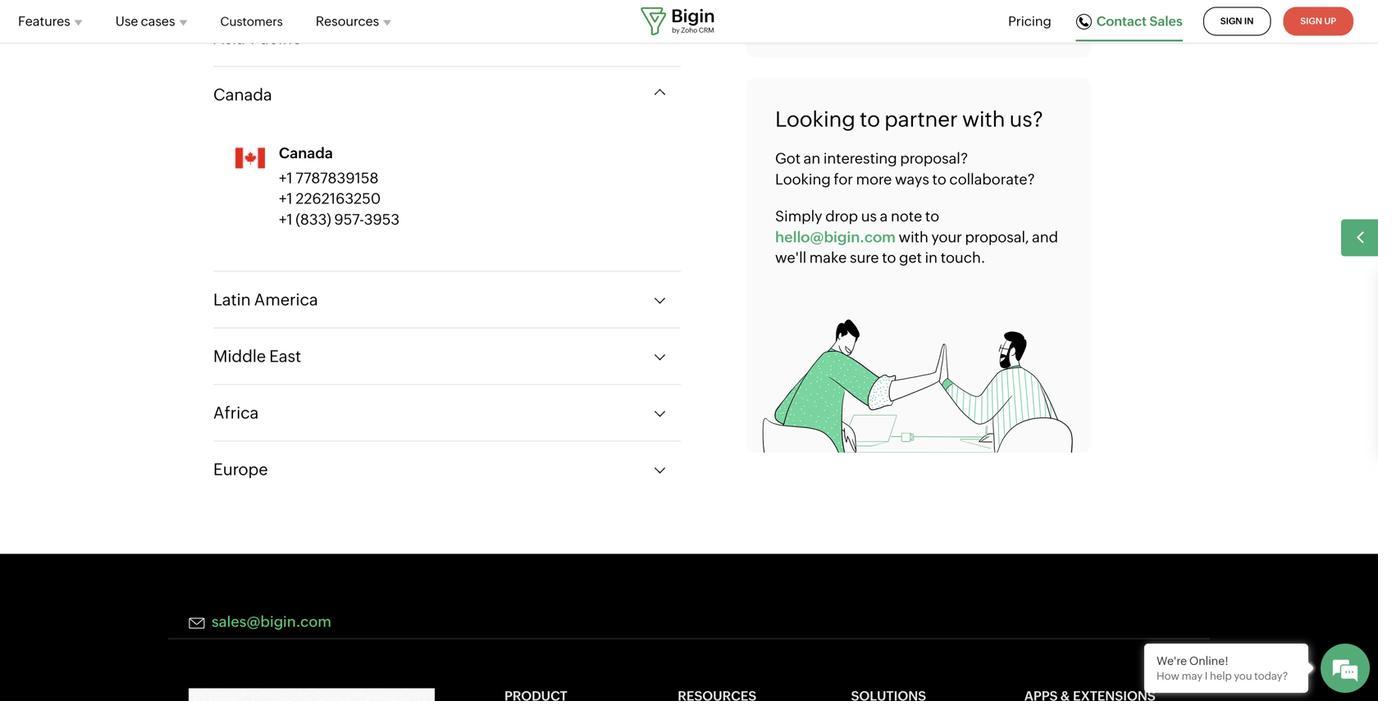 Task type: locate. For each thing, give the bounding box(es) containing it.
simply drop us a note to hello@bigin.com
[[775, 208, 939, 246]]

features
[[18, 14, 70, 29]]

us
[[861, 208, 877, 225]]

an
[[804, 150, 821, 167]]

to inside simply drop us a note to hello@bigin.com
[[925, 208, 939, 225]]

0 vertical spatial +1
[[279, 170, 293, 187]]

asia-pacific
[[213, 29, 302, 48]]

1 vertical spatial looking
[[775, 171, 831, 188]]

help
[[1210, 670, 1232, 683]]

(833)
[[296, 211, 331, 228]]

1 vertical spatial canada
[[279, 145, 333, 162]]

+1
[[279, 170, 293, 187], [279, 190, 293, 207], [279, 211, 293, 228]]

with
[[962, 107, 1005, 131], [899, 229, 929, 246]]

contact sales link
[[1076, 13, 1183, 29]]

your
[[932, 229, 962, 246]]

a
[[880, 208, 888, 225]]

got an interesting proposal? looking for more ways to collaborate?
[[775, 150, 1035, 188]]

simply
[[775, 208, 822, 225]]

latin america
[[213, 290, 318, 309]]

to up interesting
[[860, 107, 880, 131]]

+1 left '(833)'
[[279, 211, 293, 228]]

2 looking from the top
[[775, 171, 831, 188]]

we'll
[[775, 249, 807, 266]]

pricing link
[[1008, 11, 1051, 31]]

to
[[860, 107, 880, 131], [932, 171, 946, 188], [925, 208, 939, 225], [882, 249, 896, 266]]

in
[[1244, 16, 1254, 26]]

in
[[925, 249, 938, 266]]

asia-
[[213, 29, 250, 48]]

today?
[[1254, 670, 1288, 683]]

proposal,
[[965, 229, 1029, 246]]

make
[[810, 249, 847, 266]]

contact
[[1097, 13, 1147, 29]]

1 vertical spatial with
[[899, 229, 929, 246]]

canada down asia-
[[213, 86, 272, 104]]

to left get
[[882, 249, 896, 266]]

957-
[[334, 211, 364, 228]]

us?
[[1010, 107, 1044, 131]]

canada
[[213, 86, 272, 104], [279, 145, 333, 162]]

for
[[834, 171, 853, 188]]

1 horizontal spatial with
[[962, 107, 1005, 131]]

with inside the with your proposal, and we'll make sure to get in touch.
[[899, 229, 929, 246]]

1 +1 from the top
[[279, 170, 293, 187]]

0 vertical spatial looking
[[775, 107, 855, 131]]

hello@bigin.com link
[[775, 228, 896, 246]]

3953
[[364, 211, 400, 228]]

looking up an
[[775, 107, 855, 131]]

+1 left 7787839158
[[279, 170, 293, 187]]

1 horizontal spatial canada
[[279, 145, 333, 162]]

0 vertical spatial with
[[962, 107, 1005, 131]]

canada up 7787839158
[[279, 145, 333, 162]]

with up get
[[899, 229, 929, 246]]

canada inside canada +1 7787839158 +1 2262163250 +1 (833) 957-3953
[[279, 145, 333, 162]]

looking inside got an interesting proposal? looking for more ways to collaborate?
[[775, 171, 831, 188]]

2262163250
[[296, 190, 381, 207]]

got
[[775, 150, 801, 167]]

0 horizontal spatial canada
[[213, 86, 272, 104]]

how
[[1157, 670, 1180, 683]]

get
[[899, 249, 922, 266]]

note
[[891, 208, 922, 225]]

customers link
[[220, 5, 283, 38]]

to down proposal?
[[932, 171, 946, 188]]

to up your
[[925, 208, 939, 225]]

africa
[[213, 404, 259, 422]]

looking to partner with us?
[[775, 107, 1044, 131]]

looking
[[775, 107, 855, 131], [775, 171, 831, 188]]

0 vertical spatial canada
[[213, 86, 272, 104]]

canada +1 7787839158 +1 2262163250 +1 (833) 957-3953
[[279, 145, 400, 228]]

collaborate?
[[949, 171, 1035, 188]]

looking down an
[[775, 171, 831, 188]]

0 horizontal spatial with
[[899, 229, 929, 246]]

with left us?
[[962, 107, 1005, 131]]

east
[[269, 347, 301, 366]]

interesting
[[824, 150, 897, 167]]

to inside the with your proposal, and we'll make sure to get in touch.
[[882, 249, 896, 266]]

sales@bigin.com
[[212, 614, 331, 630]]

+1 2262163250 link
[[279, 189, 423, 209]]

+1 left the 2262163250
[[279, 190, 293, 207]]

canada for canada
[[213, 86, 272, 104]]

we're online! how may i help you today?
[[1157, 655, 1288, 683]]

2 vertical spatial +1
[[279, 211, 293, 228]]

customers
[[220, 14, 283, 29]]

1 vertical spatial +1
[[279, 190, 293, 207]]

sign up
[[1300, 16, 1336, 26]]

europe
[[213, 460, 268, 479]]



Task type: describe. For each thing, give the bounding box(es) containing it.
1 looking from the top
[[775, 107, 855, 131]]

3 +1 from the top
[[279, 211, 293, 228]]

more
[[856, 171, 892, 188]]

sure
[[850, 249, 879, 266]]

touch.
[[941, 249, 986, 266]]

middle
[[213, 347, 266, 366]]

america
[[254, 290, 318, 309]]

sales
[[1150, 13, 1183, 29]]

middle east
[[213, 347, 301, 366]]

and
[[1032, 229, 1058, 246]]

drop
[[825, 208, 858, 225]]

we're
[[1157, 655, 1187, 668]]

cases
[[141, 14, 175, 29]]

hello@bigin.com
[[775, 229, 896, 246]]

sign
[[1220, 16, 1242, 26]]

may
[[1182, 670, 1203, 683]]

latin
[[213, 290, 251, 309]]

up
[[1324, 16, 1336, 26]]

with your proposal, and we'll make sure to get in touch.
[[775, 229, 1058, 266]]

7787839158
[[296, 170, 379, 187]]

canada for canada +1 7787839158 +1 2262163250 +1 (833) 957-3953
[[279, 145, 333, 162]]

ways
[[895, 171, 929, 188]]

sales@bigin.com link
[[189, 614, 331, 630]]

sign in
[[1220, 16, 1254, 26]]

2 +1 from the top
[[279, 190, 293, 207]]

online!
[[1189, 655, 1229, 668]]

use cases
[[115, 14, 175, 29]]

pricing
[[1008, 14, 1051, 29]]

sign
[[1300, 16, 1322, 26]]

proposal?
[[900, 150, 968, 167]]

+1 (833) 957-3953 link
[[279, 209, 423, 230]]

+1 7787839158 link
[[279, 168, 423, 189]]

you
[[1234, 670, 1252, 683]]

sign up link
[[1283, 7, 1354, 36]]

bigin partners image
[[189, 689, 435, 701]]

partner
[[885, 107, 958, 131]]

contact sales
[[1097, 13, 1183, 29]]

to inside got an interesting proposal? looking for more ways to collaborate?
[[932, 171, 946, 188]]

i
[[1205, 670, 1208, 683]]

resources
[[316, 14, 379, 29]]

use
[[115, 14, 138, 29]]

sign in link
[[1203, 7, 1271, 36]]

reseller partnerships - bigin by zoho crm image
[[747, 309, 1089, 453]]

pacific
[[250, 29, 302, 48]]



Task type: vqa. For each thing, say whether or not it's contained in the screenshot.
to in got an interesting proposal? looking for more ways to collaborate?
yes



